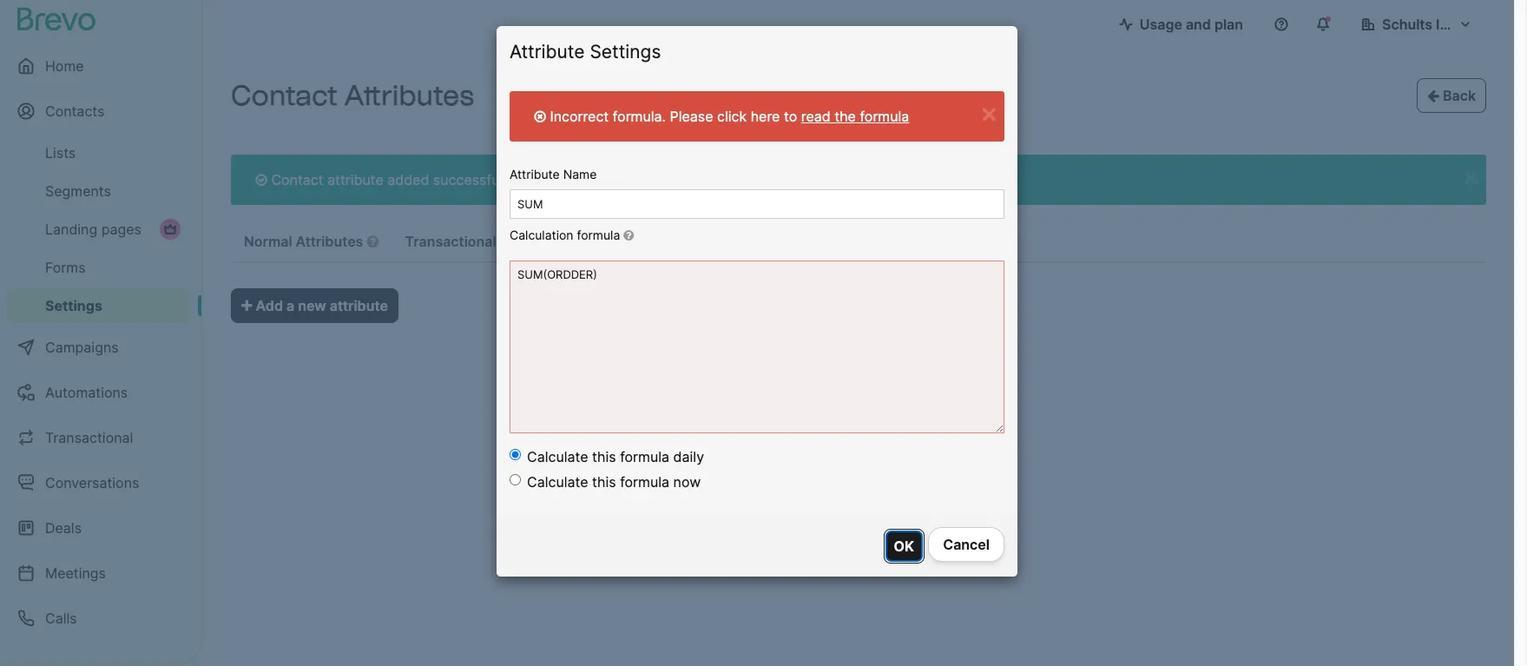 Task type: vqa. For each thing, say whether or not it's contained in the screenshot.
Web push
no



Task type: describe. For each thing, give the bounding box(es) containing it.
calculated values link
[[596, 222, 759, 262]]

formula down calculate this formula daily
[[620, 474, 670, 491]]

question circle image
[[624, 230, 634, 242]]

contact for contact attributes
[[231, 79, 338, 112]]

ok button
[[884, 529, 925, 564]]

formula.
[[613, 108, 666, 125]]

inc
[[1437, 16, 1457, 33]]

cancel button
[[929, 528, 1005, 562]]

plus image
[[241, 299, 252, 313]]

attribute for attribute name
[[510, 167, 560, 182]]

transactional for transactional
[[45, 429, 133, 446]]

attribute for attribute settings
[[510, 41, 585, 63]]

schults inc button
[[1348, 7, 1487, 42]]

calls link
[[7, 598, 191, 639]]

question circle image for normal attributes
[[367, 235, 379, 248]]

normal attributes link
[[231, 222, 392, 262]]

pages
[[101, 221, 142, 238]]

normal attributes
[[244, 233, 367, 250]]

back
[[1440, 87, 1477, 104]]

added
[[388, 171, 429, 188]]

transactional for transactional attributes
[[405, 233, 497, 250]]

incorrect
[[550, 108, 609, 125]]

calculation
[[510, 228, 574, 243]]

meetings link
[[7, 552, 191, 594]]

schults inc
[[1383, 16, 1457, 33]]

calculate for calculate this formula daily
[[527, 449, 588, 466]]

to
[[784, 108, 798, 125]]

usage and plan button
[[1105, 7, 1258, 42]]

transactional link
[[7, 417, 191, 459]]

new
[[298, 297, 326, 314]]

segments
[[45, 182, 111, 200]]

successfully.
[[433, 171, 518, 188]]

add a new attribute link
[[231, 288, 399, 323]]

automations link
[[7, 372, 191, 413]]

× button
[[980, 96, 999, 129]]

lists
[[45, 144, 76, 162]]

add
[[256, 297, 283, 314]]

times circle o image
[[534, 109, 546, 123]]

normal
[[244, 233, 292, 250]]

calls
[[45, 610, 77, 627]]

segments link
[[7, 174, 191, 208]]

here
[[751, 108, 780, 125]]

settings link
[[7, 288, 191, 323]]

attributes for contact attributes
[[344, 79, 474, 112]]

×
[[980, 96, 999, 129]]

campaigns
[[45, 339, 119, 356]]

contacts link
[[7, 90, 191, 132]]

deals link
[[7, 507, 191, 549]]

back link
[[1418, 78, 1487, 113]]

a
[[287, 297, 295, 314]]

arrow left image
[[1428, 89, 1440, 102]]

calculated
[[609, 233, 682, 250]]

this for daily
[[592, 449, 616, 466]]

0 vertical spatial attribute
[[327, 171, 384, 188]]



Task type: locate. For each thing, give the bounding box(es) containing it.
None radio
[[510, 449, 521, 461], [510, 475, 521, 486], [510, 449, 521, 461], [510, 475, 521, 486]]

calculated values
[[609, 233, 734, 250]]

calculate down calculate this formula daily
[[527, 474, 588, 491]]

attribute settings
[[510, 41, 661, 63]]

1 vertical spatial transactional
[[45, 429, 133, 446]]

campaigns link
[[7, 327, 191, 368]]

contact
[[231, 79, 338, 112], [271, 171, 324, 188]]

2 question circle image from the left
[[571, 235, 583, 248]]

calculate
[[527, 449, 588, 466], [527, 474, 588, 491]]

forms
[[45, 259, 86, 276]]

1 vertical spatial settings
[[45, 297, 102, 314]]

now
[[674, 474, 701, 491]]

attribute left added
[[327, 171, 384, 188]]

contacts
[[45, 102, 105, 120]]

check circle o image
[[256, 173, 267, 187]]

transactional attributes link
[[392, 222, 596, 262]]

1 vertical spatial attribute
[[330, 297, 388, 314]]

attributes right normal
[[296, 233, 363, 250]]

attributes
[[344, 79, 474, 112], [296, 233, 363, 250], [500, 233, 568, 250]]

0 vertical spatial this
[[592, 449, 616, 466]]

0 vertical spatial transactional
[[405, 233, 497, 250]]

contact attributes
[[231, 79, 474, 112]]

read
[[801, 108, 831, 125]]

daily
[[674, 449, 704, 466]]

read the formula link
[[801, 108, 910, 125]]

settings
[[590, 41, 661, 63], [45, 297, 102, 314]]

attribute
[[510, 41, 585, 63], [510, 167, 560, 182]]

conversations
[[45, 474, 139, 492]]

1 this from the top
[[592, 449, 616, 466]]

attributes up added
[[344, 79, 474, 112]]

please
[[670, 108, 714, 125]]

1 question circle image from the left
[[367, 235, 379, 248]]

0 vertical spatial contact
[[231, 79, 338, 112]]

conversations link
[[7, 462, 191, 504]]

1 vertical spatial calculate
[[527, 474, 588, 491]]

and
[[1186, 16, 1212, 33]]

0 vertical spatial calculate
[[527, 449, 588, 466]]

forms link
[[7, 250, 191, 285]]

calculate for calculate this formula now
[[527, 474, 588, 491]]

attributes for normal attributes
[[296, 233, 363, 250]]

1 horizontal spatial settings
[[590, 41, 661, 63]]

usage
[[1140, 16, 1183, 33]]

landing pages
[[45, 221, 142, 238]]

attributes for transactional attributes
[[500, 233, 568, 250]]

this for now
[[592, 474, 616, 491]]

ok
[[894, 538, 914, 555]]

calculate up calculate this formula now
[[527, 449, 588, 466]]

lists link
[[7, 135, 191, 170]]

incorrect formula. please click here to read the formula
[[546, 108, 910, 125]]

home link
[[7, 45, 191, 87]]

attribute name
[[510, 167, 597, 182]]

formula up calculate this formula now
[[620, 449, 670, 466]]

landing
[[45, 221, 97, 238]]

plan
[[1215, 16, 1244, 33]]

deals
[[45, 519, 82, 537]]

question circle image down contact attribute added successfully.
[[367, 235, 379, 248]]

question circle image inside normal attributes link
[[367, 235, 379, 248]]

1 horizontal spatial question circle image
[[571, 235, 583, 248]]

question circle image for transactional attributes
[[571, 235, 583, 248]]

contact for contact attribute added successfully.
[[271, 171, 324, 188]]

question circle image
[[367, 235, 379, 248], [571, 235, 583, 248]]

this
[[592, 449, 616, 466], [592, 474, 616, 491]]

calculation formula
[[510, 228, 624, 243]]

transactional down successfully.
[[405, 233, 497, 250]]

0 vertical spatial settings
[[590, 41, 661, 63]]

settings inside "link"
[[45, 297, 102, 314]]

2 calculate from the top
[[527, 474, 588, 491]]

cancel
[[943, 536, 990, 554]]

attribute left name
[[510, 167, 560, 182]]

1 attribute from the top
[[510, 41, 585, 63]]

settings down forms at the left of the page
[[45, 297, 102, 314]]

automations
[[45, 384, 128, 401]]

attribute right new
[[330, 297, 388, 314]]

name
[[563, 167, 597, 182]]

add a new attribute
[[252, 297, 388, 314]]

the
[[835, 108, 856, 125]]

0 vertical spatial attribute
[[510, 41, 585, 63]]

Enter the formula to calculate like SUM[ORDER_VALUE,ORDER_DATE,>,NOW(-30)] or COUNT[ORDER_ID] text field
[[510, 260, 1005, 434]]

values
[[685, 233, 730, 250]]

calculate this formula now
[[527, 474, 701, 491]]

attribute up times circle o icon
[[510, 41, 585, 63]]

contact attribute added successfully.
[[267, 171, 518, 188]]

transactional attributes
[[405, 233, 571, 250]]

1 vertical spatial contact
[[271, 171, 324, 188]]

this up calculate this formula now
[[592, 449, 616, 466]]

attributes down the attribute name
[[500, 233, 568, 250]]

formula left question circle icon
[[577, 228, 620, 243]]

formula right the
[[860, 108, 910, 125]]

click
[[717, 108, 747, 125]]

0 horizontal spatial question circle image
[[367, 235, 379, 248]]

question circle image left question circle icon
[[571, 235, 583, 248]]

0 horizontal spatial settings
[[45, 297, 102, 314]]

transactional down automations
[[45, 429, 133, 446]]

meetings
[[45, 565, 106, 582]]

2 this from the top
[[592, 474, 616, 491]]

calculate this formula daily
[[527, 449, 704, 466]]

1 vertical spatial attribute
[[510, 167, 560, 182]]

usage and plan
[[1140, 16, 1244, 33]]

landing pages link
[[7, 212, 191, 247]]

question circle image inside "transactional attributes" link
[[571, 235, 583, 248]]

settings up formula.
[[590, 41, 661, 63]]

left___rvooi image
[[163, 222, 177, 236]]

transactional
[[405, 233, 497, 250], [45, 429, 133, 446]]

1 calculate from the top
[[527, 449, 588, 466]]

2 attribute from the top
[[510, 167, 560, 182]]

formula
[[860, 108, 910, 125], [577, 228, 620, 243], [620, 449, 670, 466], [620, 474, 670, 491]]

1 horizontal spatial transactional
[[405, 233, 497, 250]]

schults
[[1383, 16, 1433, 33]]

home
[[45, 57, 84, 75]]

this down calculate this formula daily
[[592, 474, 616, 491]]

attribute
[[327, 171, 384, 188], [330, 297, 388, 314]]

None text field
[[510, 190, 1005, 219]]

0 horizontal spatial transactional
[[45, 429, 133, 446]]

1 vertical spatial this
[[592, 474, 616, 491]]



